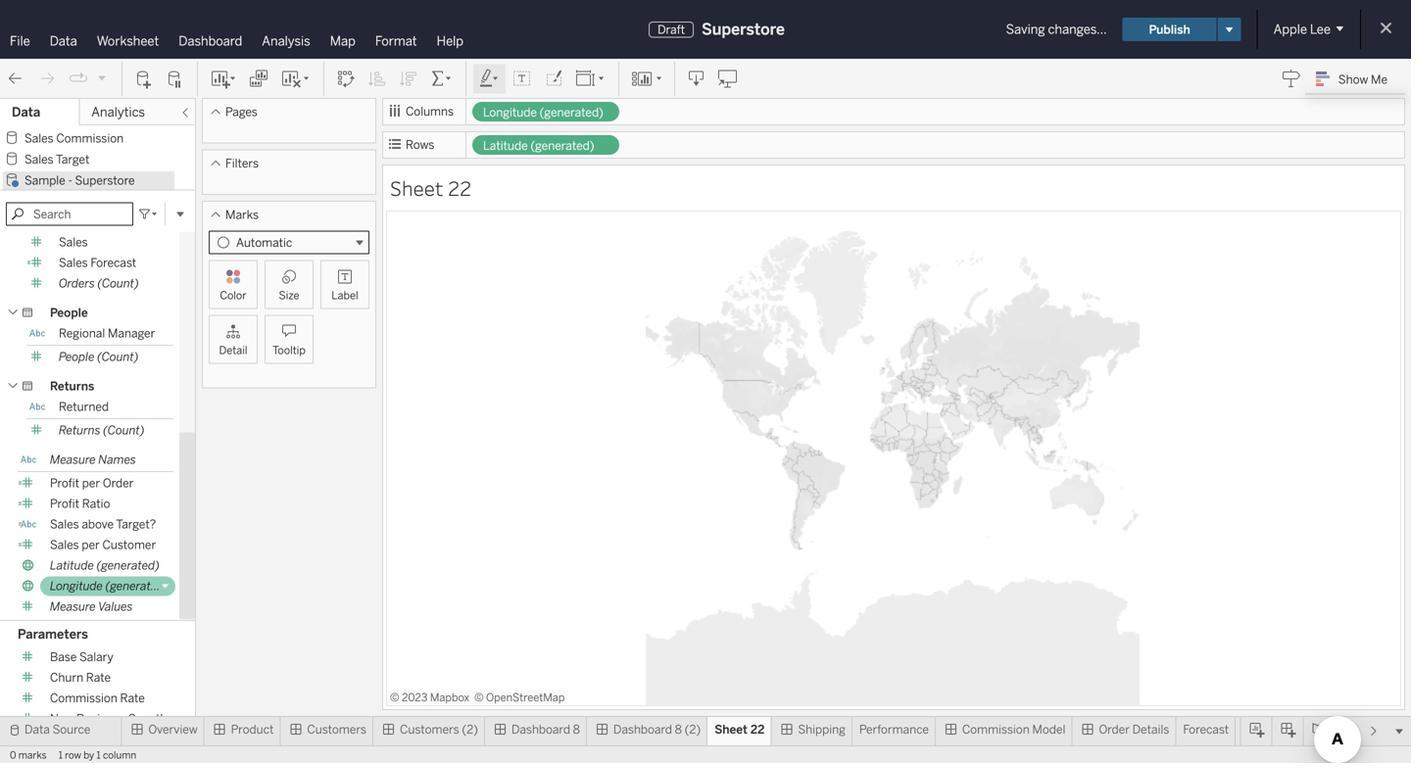 Task type: locate. For each thing, give the bounding box(es) containing it.
detail
[[219, 344, 247, 357]]

dashboard right dashboard 8
[[613, 723, 672, 737]]

dashboard down openstreetmap
[[511, 723, 570, 737]]

rate up commission rate
[[86, 671, 111, 685]]

1 1 from the left
[[58, 750, 63, 761]]

2 © from the left
[[474, 691, 484, 705]]

rate for commission rate
[[120, 691, 145, 706]]

file
[[10, 33, 30, 49]]

sales forecast
[[59, 256, 136, 270]]

0 vertical spatial profit
[[50, 476, 79, 491]]

1 (2) from the left
[[462, 723, 478, 737]]

1 profit from the top
[[50, 476, 79, 491]]

0 horizontal spatial 22
[[448, 174, 471, 201]]

names
[[98, 453, 136, 467]]

dashboard up new worksheet image
[[179, 33, 242, 49]]

22 left shipping
[[750, 723, 765, 737]]

publish button
[[1123, 18, 1217, 41]]

changes...
[[1048, 22, 1107, 37]]

regional
[[59, 326, 105, 341]]

1 vertical spatial (count)
[[97, 350, 139, 364]]

2 8 from the left
[[675, 723, 682, 737]]

© right mapbox at the left bottom
[[474, 691, 484, 705]]

order down names
[[103, 476, 134, 491]]

base
[[50, 650, 77, 664]]

manager
[[108, 326, 155, 341]]

analytics
[[91, 104, 145, 120]]

1 vertical spatial sheet 22
[[715, 723, 765, 737]]

commission down churn rate
[[50, 691, 117, 706]]

data
[[50, 33, 77, 49], [12, 104, 40, 120], [24, 723, 50, 737]]

sales per customer
[[50, 538, 156, 552]]

per up ratio
[[82, 476, 100, 491]]

sales
[[24, 131, 54, 146], [24, 152, 54, 167], [59, 235, 88, 249], [59, 256, 88, 270], [50, 517, 79, 532], [50, 538, 79, 552]]

1 vertical spatial people
[[59, 350, 95, 364]]

1 per from the top
[[82, 476, 100, 491]]

returns down returned
[[59, 423, 100, 438]]

marks
[[225, 208, 259, 222]]

customers for customers (2)
[[400, 723, 459, 737]]

per for profit
[[82, 476, 100, 491]]

longitude down show mark labels image
[[483, 105, 537, 120]]

0 vertical spatial sheet
[[390, 174, 444, 201]]

(count) down sales forecast
[[98, 276, 139, 291]]

(count) for people (count)
[[97, 350, 139, 364]]

commission up "target"
[[56, 131, 124, 146]]

profit left ratio
[[50, 497, 79, 511]]

shipping
[[798, 723, 846, 737]]

1 vertical spatial rate
[[120, 691, 145, 706]]

0 horizontal spatial 8
[[573, 723, 580, 737]]

values
[[98, 600, 133, 614]]

2 vertical spatial (count)
[[103, 423, 144, 438]]

0 horizontal spatial (2)
[[462, 723, 478, 737]]

2 horizontal spatial dashboard
[[613, 723, 672, 737]]

sheet
[[390, 174, 444, 201], [715, 723, 748, 737]]

collapse image
[[179, 107, 191, 119]]

1 vertical spatial data
[[12, 104, 40, 120]]

1 © from the left
[[390, 691, 399, 705]]

sales down sales above target?
[[50, 538, 79, 552]]

new data source image
[[134, 69, 154, 89]]

data up 'marks' in the left bottom of the page
[[24, 723, 50, 737]]

1 left row
[[58, 750, 63, 761]]

orders
[[59, 276, 95, 291]]

1 vertical spatial returns
[[59, 423, 100, 438]]

replay animation image
[[69, 69, 88, 88]]

commission
[[56, 131, 124, 146], [50, 691, 117, 706], [962, 723, 1030, 737]]

1 vertical spatial commission
[[50, 691, 117, 706]]

1 vertical spatial 22
[[750, 723, 765, 737]]

returns up returned
[[50, 379, 94, 394]]

1 horizontal spatial forecast
[[1183, 723, 1229, 737]]

rate up growth at the left
[[120, 691, 145, 706]]

sales down search "text box"
[[59, 235, 88, 249]]

© openstreetmap link
[[474, 691, 565, 705]]

0 horizontal spatial longitude (generated)
[[50, 579, 169, 593]]

per down above on the left of the page
[[82, 538, 100, 552]]

1
[[58, 750, 63, 761], [96, 750, 101, 761]]

returns for returns
[[50, 379, 94, 394]]

lee
[[1310, 22, 1331, 37]]

customer
[[102, 538, 156, 552]]

latitude
[[483, 139, 528, 153], [50, 559, 94, 573]]

0 vertical spatial (count)
[[98, 276, 139, 291]]

profit
[[50, 476, 79, 491], [50, 497, 79, 511]]

dashboard 8 (2)
[[613, 723, 701, 737]]

performance
[[859, 723, 929, 737]]

latitude (generated)
[[483, 139, 594, 153], [50, 559, 160, 573]]

longitude up measure values
[[50, 579, 103, 593]]

0 vertical spatial 22
[[448, 174, 471, 201]]

customers right the product
[[307, 723, 366, 737]]

latitude down highlight image
[[483, 139, 528, 153]]

1 vertical spatial profit
[[50, 497, 79, 511]]

0 horizontal spatial rate
[[86, 671, 111, 685]]

base salary
[[50, 650, 113, 664]]

0 horizontal spatial customers
[[307, 723, 366, 737]]

1 horizontal spatial longitude
[[483, 105, 537, 120]]

help
[[437, 33, 463, 49]]

superstore up open and edit this workbook in tableau desktop image
[[702, 20, 785, 39]]

show
[[1338, 72, 1368, 86]]

rate for churn rate
[[86, 671, 111, 685]]

dashboard 8
[[511, 723, 580, 737]]

latitude down sales per customer
[[50, 559, 94, 573]]

sheet 22 left shipping
[[715, 723, 765, 737]]

1 horizontal spatial dashboard
[[511, 723, 570, 737]]

profit for profit per order
[[50, 476, 79, 491]]

1 horizontal spatial latitude
[[483, 139, 528, 153]]

forecast right details on the bottom right of the page
[[1183, 723, 1229, 737]]

dashboard for dashboard
[[179, 33, 242, 49]]

longitude
[[483, 105, 537, 120], [50, 579, 103, 593]]

fit image
[[575, 69, 607, 89]]

sales for sales target
[[24, 152, 54, 167]]

(count) up names
[[103, 423, 144, 438]]

measure names
[[50, 453, 136, 467]]

superstore right -
[[75, 173, 135, 188]]

8
[[573, 723, 580, 737], [675, 723, 682, 737]]

©
[[390, 691, 399, 705], [474, 691, 484, 705]]

0 horizontal spatial latitude (generated)
[[50, 559, 160, 573]]

2 vertical spatial commission
[[962, 723, 1030, 737]]

data down the undo "icon"
[[12, 104, 40, 120]]

longitude (generated)
[[483, 105, 603, 120], [50, 579, 169, 593]]

(count) down regional manager
[[97, 350, 139, 364]]

1 vertical spatial measure
[[50, 600, 96, 614]]

measure values
[[50, 600, 133, 614]]

0 vertical spatial returns
[[50, 379, 94, 394]]

1 horizontal spatial ©
[[474, 691, 484, 705]]

1 horizontal spatial rate
[[120, 691, 145, 706]]

sheet right dashboard 8 (2)
[[715, 723, 748, 737]]

customers
[[307, 723, 366, 737], [400, 723, 459, 737]]

customers down © 2023 mapbox link
[[400, 723, 459, 737]]

data up replay animation icon at the left
[[50, 33, 77, 49]]

1 horizontal spatial 1
[[96, 750, 101, 761]]

new business growth
[[50, 712, 167, 726]]

0 vertical spatial per
[[82, 476, 100, 491]]

order left details on the bottom right of the page
[[1099, 723, 1130, 737]]

marks
[[18, 750, 47, 761]]

sales up sample
[[24, 152, 54, 167]]

duplicate image
[[249, 69, 268, 89]]

0 horizontal spatial 1
[[58, 750, 63, 761]]

0 vertical spatial superstore
[[702, 20, 785, 39]]

people down regional
[[59, 350, 95, 364]]

latitude (generated) down format workbook icon
[[483, 139, 594, 153]]

commission left model
[[962, 723, 1030, 737]]

2 profit from the top
[[50, 497, 79, 511]]

1 8 from the left
[[573, 723, 580, 737]]

returns for returns (count)
[[59, 423, 100, 438]]

1 measure from the top
[[50, 453, 96, 467]]

forecast up orders (count)
[[90, 256, 136, 270]]

22
[[448, 174, 471, 201], [750, 723, 765, 737]]

profit up profit ratio
[[50, 476, 79, 491]]

8 for dashboard 8 (2)
[[675, 723, 682, 737]]

1 horizontal spatial order
[[1099, 723, 1130, 737]]

rate
[[86, 671, 111, 685], [120, 691, 145, 706]]

0 horizontal spatial order
[[103, 476, 134, 491]]

measure up parameters on the bottom of page
[[50, 600, 96, 614]]

2 customers from the left
[[400, 723, 459, 737]]

analysis
[[262, 33, 310, 49]]

saving
[[1006, 22, 1045, 37]]

measure
[[50, 453, 96, 467], [50, 600, 96, 614]]

0 vertical spatial forecast
[[90, 256, 136, 270]]

sales up sales target
[[24, 131, 54, 146]]

me
[[1371, 72, 1388, 86]]

0 horizontal spatial ©
[[390, 691, 399, 705]]

sheet 22
[[390, 174, 471, 201], [715, 723, 765, 737]]

22 down "columns"
[[448, 174, 471, 201]]

longitude (generated) down format workbook icon
[[483, 105, 603, 120]]

commission for commission model
[[962, 723, 1030, 737]]

© left 2023
[[390, 691, 399, 705]]

1 horizontal spatial customers
[[400, 723, 459, 737]]

automatic
[[236, 235, 292, 250]]

sheet 22 down rows
[[390, 174, 471, 201]]

0 vertical spatial rate
[[86, 671, 111, 685]]

1 horizontal spatial sheet
[[715, 723, 748, 737]]

1 horizontal spatial 8
[[675, 723, 682, 737]]

order details
[[1099, 723, 1169, 737]]

0 vertical spatial people
[[50, 306, 88, 320]]

0 horizontal spatial sheet 22
[[390, 174, 471, 201]]

0 horizontal spatial latitude
[[50, 559, 94, 573]]

color
[[220, 289, 247, 302]]

people up regional
[[50, 306, 88, 320]]

orders (count)
[[59, 276, 139, 291]]

longitude (generated) up values
[[50, 579, 169, 593]]

sales up orders
[[59, 256, 88, 270]]

0 vertical spatial measure
[[50, 453, 96, 467]]

per for sales
[[82, 538, 100, 552]]

show mark labels image
[[512, 69, 532, 89]]

2 per from the top
[[82, 538, 100, 552]]

0 vertical spatial latitude (generated)
[[483, 139, 594, 153]]

dashboard
[[179, 33, 242, 49], [511, 723, 570, 737], [613, 723, 672, 737]]

superstore
[[702, 20, 785, 39], [75, 173, 135, 188]]

1 horizontal spatial longitude (generated)
[[483, 105, 603, 120]]

forecast
[[90, 256, 136, 270], [1183, 723, 1229, 737]]

0 horizontal spatial forecast
[[90, 256, 136, 270]]

1 horizontal spatial sheet 22
[[715, 723, 765, 737]]

1 vertical spatial per
[[82, 538, 100, 552]]

per
[[82, 476, 100, 491], [82, 538, 100, 552]]

(count) for orders (count)
[[98, 276, 139, 291]]

sheet down rows
[[390, 174, 444, 201]]

latitude (generated) down sales per customer
[[50, 559, 160, 573]]

customers for customers
[[307, 723, 366, 737]]

1 vertical spatial order
[[1099, 723, 1130, 737]]

0 horizontal spatial superstore
[[75, 173, 135, 188]]

0 vertical spatial longitude (generated)
[[483, 105, 603, 120]]

1 right by
[[96, 750, 101, 761]]

label
[[331, 289, 358, 302]]

2 measure from the top
[[50, 600, 96, 614]]

1 horizontal spatial (2)
[[685, 723, 701, 737]]

1 vertical spatial longitude (generated)
[[50, 579, 169, 593]]

0 horizontal spatial dashboard
[[179, 33, 242, 49]]

0 horizontal spatial longitude
[[50, 579, 103, 593]]

measure up profit per order
[[50, 453, 96, 467]]

sales down profit ratio
[[50, 517, 79, 532]]

1 customers from the left
[[307, 723, 366, 737]]

source
[[52, 723, 90, 737]]



Task type: vqa. For each thing, say whether or not it's contained in the screenshot.
1 row by 1 column
yes



Task type: describe. For each thing, give the bounding box(es) containing it.
1 row by 1 column
[[58, 750, 136, 761]]

people for people
[[50, 306, 88, 320]]

1 vertical spatial forecast
[[1183, 723, 1229, 737]]

people for people (count)
[[59, 350, 95, 364]]

sales for sales forecast
[[59, 256, 88, 270]]

sales for sales per customer
[[50, 538, 79, 552]]

clear sheet image
[[280, 69, 312, 89]]

1 horizontal spatial latitude (generated)
[[483, 139, 594, 153]]

0 horizontal spatial sheet
[[390, 174, 444, 201]]

0 marks
[[10, 750, 47, 761]]

returns (count)
[[59, 423, 144, 438]]

sales for sales
[[59, 235, 88, 249]]

1 vertical spatial latitude (generated)
[[50, 559, 160, 573]]

format
[[375, 33, 417, 49]]

ratio
[[82, 497, 110, 511]]

© 2023 mapbox link
[[390, 691, 469, 705]]

business
[[76, 712, 125, 726]]

profit ratio
[[50, 497, 110, 511]]

worksheet
[[97, 33, 159, 49]]

apple
[[1273, 22, 1307, 37]]

parameters
[[18, 627, 88, 642]]

open and edit this workbook in tableau desktop image
[[718, 69, 738, 89]]

1 horizontal spatial superstore
[[702, 20, 785, 39]]

target
[[56, 152, 90, 167]]

commission model
[[962, 723, 1065, 737]]

measure for measure values
[[50, 600, 96, 614]]

sort descending image
[[399, 69, 418, 89]]

marks. press enter to open the view data window.. use arrow keys to navigate data visualization elements. image
[[386, 211, 1401, 706]]

salary
[[79, 650, 113, 664]]

redo image
[[37, 69, 57, 89]]

sales for sales above target?
[[50, 517, 79, 532]]

churn rate
[[50, 671, 111, 685]]

0 vertical spatial order
[[103, 476, 134, 491]]

2023
[[402, 691, 428, 705]]

product
[[231, 723, 274, 737]]

saving changes...
[[1006, 22, 1107, 37]]

commission for commission rate
[[50, 691, 117, 706]]

above
[[82, 517, 114, 532]]

publish
[[1149, 22, 1190, 37]]

1 vertical spatial latitude
[[50, 559, 94, 573]]

format workbook image
[[544, 69, 563, 89]]

highlight image
[[478, 69, 501, 89]]

rows
[[406, 138, 434, 152]]

show me
[[1338, 72, 1388, 86]]

new
[[50, 712, 74, 726]]

0 vertical spatial data
[[50, 33, 77, 49]]

people (count)
[[59, 350, 139, 364]]

draft
[[658, 22, 685, 37]]

(count) for returns (count)
[[103, 423, 144, 438]]

dashboard for dashboard 8
[[511, 723, 570, 737]]

dashboard for dashboard 8 (2)
[[613, 723, 672, 737]]

1 vertical spatial longitude
[[50, 579, 103, 593]]

0
[[10, 750, 16, 761]]

2 (2) from the left
[[685, 723, 701, 737]]

row
[[65, 750, 81, 761]]

size
[[279, 289, 299, 302]]

columns
[[406, 104, 454, 119]]

returned
[[59, 400, 109, 414]]

churn
[[50, 671, 83, 685]]

mapbox
[[430, 691, 469, 705]]

profit for profit ratio
[[50, 497, 79, 511]]

column
[[103, 750, 136, 761]]

apple lee
[[1273, 22, 1331, 37]]

sales target
[[24, 152, 90, 167]]

model
[[1032, 723, 1065, 737]]

0 vertical spatial latitude
[[483, 139, 528, 153]]

swap rows and columns image
[[336, 69, 356, 89]]

0 vertical spatial sheet 22
[[390, 174, 471, 201]]

sales commission
[[24, 131, 124, 146]]

1 vertical spatial sheet
[[715, 723, 748, 737]]

sort ascending image
[[367, 69, 387, 89]]

automatic button
[[209, 231, 369, 254]]

data guide image
[[1282, 69, 1301, 88]]

© 2023 mapbox © openstreetmap
[[390, 691, 565, 705]]

growth
[[128, 712, 167, 726]]

customers (2)
[[400, 723, 478, 737]]

filters
[[225, 156, 259, 171]]

openstreetmap
[[486, 691, 565, 705]]

undo image
[[6, 69, 25, 89]]

1 horizontal spatial 22
[[750, 723, 765, 737]]

replay animation image
[[96, 72, 108, 84]]

target?
[[116, 517, 156, 532]]

sales above target?
[[50, 517, 156, 532]]

0 vertical spatial longitude
[[483, 105, 537, 120]]

profit per order
[[50, 476, 134, 491]]

sales for sales commission
[[24, 131, 54, 146]]

Search text field
[[6, 202, 133, 226]]

sample - superstore
[[24, 173, 135, 188]]

1 vertical spatial superstore
[[75, 173, 135, 188]]

download image
[[687, 69, 706, 89]]

by
[[83, 750, 94, 761]]

map
[[330, 33, 356, 49]]

-
[[68, 173, 72, 188]]

totals image
[[430, 69, 454, 89]]

pages
[[225, 105, 258, 119]]

tooltip
[[273, 344, 306, 357]]

8 for dashboard 8
[[573, 723, 580, 737]]

2 1 from the left
[[96, 750, 101, 761]]

overview
[[148, 723, 198, 737]]

0 vertical spatial commission
[[56, 131, 124, 146]]

commission rate
[[50, 691, 145, 706]]

new worksheet image
[[210, 69, 237, 89]]

details
[[1132, 723, 1169, 737]]

data source
[[24, 723, 90, 737]]

show/hide cards image
[[631, 69, 662, 89]]

measure for measure names
[[50, 453, 96, 467]]

show me button
[[1307, 64, 1405, 94]]

regional manager
[[59, 326, 155, 341]]

2 vertical spatial data
[[24, 723, 50, 737]]

sample
[[24, 173, 65, 188]]

pause auto updates image
[[166, 69, 185, 89]]



